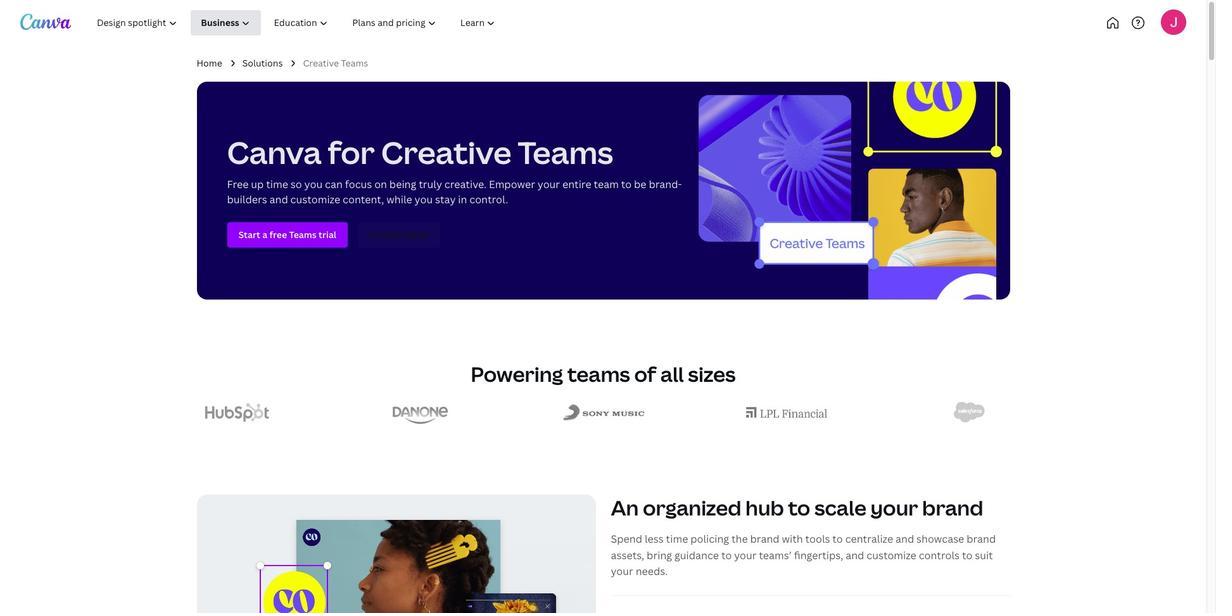 Task type: vqa. For each thing, say whether or not it's contained in the screenshot.
topmost 'creative'
yes



Task type: locate. For each thing, give the bounding box(es) containing it.
to up with
[[788, 494, 811, 522]]

to left the "be"
[[621, 178, 632, 192]]

and left showcase on the right of the page
[[896, 532, 914, 546]]

solutions
[[242, 57, 283, 69]]

1 horizontal spatial time
[[666, 532, 688, 546]]

you
[[304, 178, 323, 192], [415, 193, 433, 207]]

fingertips,
[[794, 548, 844, 562]]

and
[[270, 193, 288, 207], [896, 532, 914, 546], [846, 548, 864, 562]]

bring
[[647, 548, 672, 562]]

to
[[621, 178, 632, 192], [788, 494, 811, 522], [833, 532, 843, 546], [722, 548, 732, 562], [962, 548, 973, 562]]

canva for creative teams free up time so you can focus on being truly creative. empower your entire team to be brand- builders and customize content, while you stay in control.
[[227, 132, 682, 207]]

teams
[[341, 57, 368, 69], [518, 132, 613, 173]]

being
[[390, 178, 416, 192]]

entire
[[563, 178, 592, 192]]

0 horizontal spatial and
[[270, 193, 288, 207]]

creative.
[[445, 178, 487, 192]]

2 horizontal spatial and
[[896, 532, 914, 546]]

centralize
[[846, 532, 893, 546]]

you down truly
[[415, 193, 433, 207]]

customize inside spend less time policing the brand with tools to centralize and showcase brand assets, bring guidance to your teams' fingertips, and customize controls to suit your needs.
[[867, 548, 917, 562]]

1 vertical spatial you
[[415, 193, 433, 207]]

0 horizontal spatial time
[[266, 178, 288, 192]]

and right builders
[[270, 193, 288, 207]]

danone image
[[393, 401, 448, 425]]

and down centralize
[[846, 548, 864, 562]]

customize down centralize
[[867, 548, 917, 562]]

can
[[325, 178, 343, 192]]

an
[[611, 494, 639, 522]]

tools
[[806, 532, 830, 546]]

1 vertical spatial teams
[[518, 132, 613, 173]]

in
[[458, 193, 467, 207]]

time
[[266, 178, 288, 192], [666, 532, 688, 546]]

teams down the top level navigation element
[[341, 57, 368, 69]]

0 horizontal spatial teams
[[341, 57, 368, 69]]

teams up entire on the left
[[518, 132, 613, 173]]

0 horizontal spatial creative
[[303, 57, 339, 69]]

sony music image
[[563, 404, 644, 421]]

time inside canva for creative teams free up time so you can focus on being truly creative. empower your entire team to be brand- builders and customize content, while you stay in control.
[[266, 178, 288, 192]]

to left suit
[[962, 548, 973, 562]]

0 vertical spatial customize
[[291, 193, 340, 207]]

your left entire on the left
[[538, 178, 560, 192]]

1 vertical spatial and
[[896, 532, 914, 546]]

you right so
[[304, 178, 323, 192]]

while
[[387, 193, 412, 207]]

0 horizontal spatial you
[[304, 178, 323, 192]]

content,
[[343, 193, 384, 207]]

and inside canva for creative teams free up time so you can focus on being truly creative. empower your entire team to be brand- builders and customize content, while you stay in control.
[[270, 193, 288, 207]]

scale
[[815, 494, 867, 522]]

teams'
[[759, 548, 792, 562]]

top level navigation element
[[86, 10, 550, 35]]

0 horizontal spatial customize
[[291, 193, 340, 207]]

0 vertical spatial you
[[304, 178, 323, 192]]

showcase
[[917, 532, 965, 546]]

1 horizontal spatial and
[[846, 548, 864, 562]]

time left so
[[266, 178, 288, 192]]

1 horizontal spatial customize
[[867, 548, 917, 562]]

less
[[645, 532, 664, 546]]

1 vertical spatial customize
[[867, 548, 917, 562]]

home
[[197, 57, 222, 69]]

lpl financial image
[[746, 407, 827, 418]]

teams
[[567, 361, 630, 388]]

creative up truly
[[381, 132, 512, 173]]

assets,
[[611, 548, 645, 562]]

customize down can
[[291, 193, 340, 207]]

your down the assets, at right bottom
[[611, 565, 633, 579]]

teams inside canva for creative teams free up time so you can focus on being truly creative. empower your entire team to be brand- builders and customize content, while you stay in control.
[[518, 132, 613, 173]]

creative
[[303, 57, 339, 69], [381, 132, 512, 173]]

your
[[538, 178, 560, 192], [871, 494, 918, 522], [734, 548, 757, 562], [611, 565, 633, 579]]

1 horizontal spatial teams
[[518, 132, 613, 173]]

1 vertical spatial time
[[666, 532, 688, 546]]

be
[[634, 178, 647, 192]]

control.
[[470, 193, 508, 207]]

1 horizontal spatial creative
[[381, 132, 512, 173]]

an organized hub to scale your brand
[[611, 494, 984, 522]]

1 vertical spatial creative
[[381, 132, 512, 173]]

customize inside canva for creative teams free up time so you can focus on being truly creative. empower your entire team to be brand- builders and customize content, while you stay in control.
[[291, 193, 340, 207]]

brand
[[923, 494, 984, 522], [751, 532, 780, 546], [967, 532, 996, 546]]

creative down the top level navigation element
[[303, 57, 339, 69]]

brand templates (1) image
[[197, 495, 596, 613]]

0 vertical spatial and
[[270, 193, 288, 207]]

1 horizontal spatial you
[[415, 193, 433, 207]]

customize
[[291, 193, 340, 207], [867, 548, 917, 562]]

time right less
[[666, 532, 688, 546]]

0 vertical spatial time
[[266, 178, 288, 192]]

spend less time policing the brand with tools to centralize and showcase brand assets, bring guidance to your teams' fingertips, and customize controls to suit your needs.
[[611, 532, 996, 579]]



Task type: describe. For each thing, give the bounding box(es) containing it.
0 vertical spatial creative
[[303, 57, 339, 69]]

free
[[227, 178, 249, 192]]

all
[[661, 361, 684, 388]]

hubspot image
[[205, 404, 269, 422]]

solutions link
[[242, 56, 283, 71]]

builders
[[227, 193, 267, 207]]

policing
[[691, 532, 729, 546]]

needs.
[[636, 565, 668, 579]]

truly
[[419, 178, 442, 192]]

to right "tools"
[[833, 532, 843, 546]]

stay
[[435, 193, 456, 207]]

your up centralize
[[871, 494, 918, 522]]

spend
[[611, 532, 642, 546]]

brand up "teams'"
[[751, 532, 780, 546]]

powering
[[471, 361, 563, 388]]

0 vertical spatial teams
[[341, 57, 368, 69]]

to down the
[[722, 548, 732, 562]]

creative inside canva for creative teams free up time so you can focus on being truly creative. empower your entire team to be brand- builders and customize content, while you stay in control.
[[381, 132, 512, 173]]

your down the
[[734, 548, 757, 562]]

controls
[[919, 548, 960, 562]]

hub
[[746, 494, 784, 522]]

guidance
[[675, 548, 719, 562]]

with
[[782, 532, 803, 546]]

2 vertical spatial and
[[846, 548, 864, 562]]

salesforce image
[[954, 402, 985, 423]]

canva
[[227, 132, 322, 173]]

sizes
[[688, 361, 736, 388]]

of
[[635, 361, 657, 388]]

brand up showcase on the right of the page
[[923, 494, 984, 522]]

on
[[375, 178, 387, 192]]

up
[[251, 178, 264, 192]]

time inside spend less time policing the brand with tools to centralize and showcase brand assets, bring guidance to your teams' fingertips, and customize controls to suit your needs.
[[666, 532, 688, 546]]

team
[[594, 178, 619, 192]]

home link
[[197, 56, 222, 71]]

powering teams of all sizes
[[471, 361, 736, 388]]

your inside canva for creative teams free up time so you can focus on being truly creative. empower your entire team to be brand- builders and customize content, while you stay in control.
[[538, 178, 560, 192]]

to inside canva for creative teams free up time so you can focus on being truly creative. empower your entire team to be brand- builders and customize content, while you stay in control.
[[621, 178, 632, 192]]

focus
[[345, 178, 372, 192]]

for
[[328, 132, 375, 173]]

creative teams
[[303, 57, 368, 69]]

organized
[[643, 494, 742, 522]]

the
[[732, 532, 748, 546]]

brand up suit
[[967, 532, 996, 546]]

so
[[291, 178, 302, 192]]

brand-
[[649, 178, 682, 192]]

suit
[[975, 548, 993, 562]]

empower
[[489, 178, 535, 192]]



